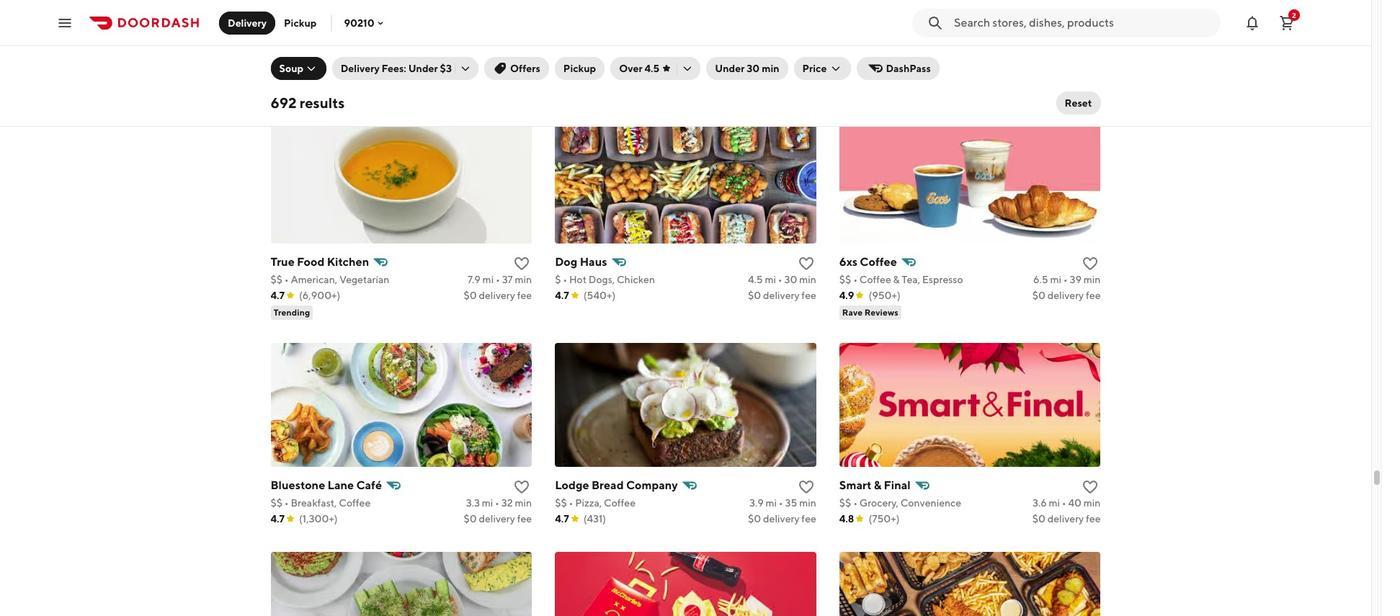Task type: locate. For each thing, give the bounding box(es) containing it.
$​0 down 3.3 mi • 28 min
[[748, 66, 761, 78]]

1 vertical spatial &
[[874, 478, 882, 492]]

$$ • american, vegetarian
[[271, 274, 390, 285]]

dog
[[555, 255, 578, 269]]

3.6 left 36
[[465, 50, 480, 62]]

mi for coffee fix
[[766, 50, 777, 62]]

fee down 4.5 mi • 30 min
[[802, 289, 816, 301]]

burgers, for fries
[[291, 50, 329, 62]]

reset button
[[1056, 92, 1101, 115]]

1 horizontal spatial under
[[715, 63, 745, 74]]

click to add this store to your saved list image up 4.5 mi • 30 min
[[798, 255, 815, 272]]

burgers,
[[291, 50, 329, 62], [860, 50, 898, 62]]

delivery for delivery fees: under $3
[[341, 63, 380, 74]]

3.6 mi • 36 min
[[465, 50, 532, 62]]

4.7 left (431) at the bottom
[[555, 513, 569, 524]]

tea,
[[902, 274, 920, 285]]

delivery down 3.3 mi • 28 min
[[763, 66, 800, 78]]

0 vertical spatial &
[[893, 274, 900, 285]]

fee down 3.6 mi • 36 min
[[517, 66, 532, 78]]

1 burgers, from the left
[[291, 50, 329, 62]]

$​0 down 3.9
[[748, 513, 761, 524]]

burger
[[839, 31, 876, 45]]

6.5
[[1034, 274, 1048, 285]]

delivery fees: under $3
[[341, 63, 452, 74]]

3.6 mi • 40 min
[[1033, 497, 1101, 509]]

0 horizontal spatial 4.5
[[645, 63, 660, 74]]

$$ • burgers, chicken tenders
[[839, 50, 976, 62]]

2
[[1292, 10, 1296, 19]]

click to add this store to your saved list image for smart & final
[[1082, 478, 1099, 496]]

delivery
[[479, 66, 515, 78], [763, 66, 800, 78], [298, 83, 331, 94], [479, 289, 515, 301], [763, 289, 800, 301], [1048, 289, 1084, 301], [479, 513, 515, 524], [763, 513, 800, 524], [1048, 513, 1084, 524]]

1 horizontal spatial 3.3
[[750, 50, 764, 62]]

0 vertical spatial 4.5
[[645, 63, 660, 74]]

company
[[626, 478, 678, 492]]

2 burgers, from the left
[[860, 50, 898, 62]]

& left tea,
[[893, 274, 900, 285]]

3.3
[[750, 50, 764, 62], [466, 497, 480, 509]]

pickup button down coffee fix
[[555, 57, 605, 80]]

$$ down 'bluestone'
[[271, 497, 283, 509]]

fries right and
[[382, 31, 408, 45]]

0 horizontal spatial 4.8
[[555, 66, 570, 78]]

0 horizontal spatial fries
[[331, 50, 353, 62]]

coffee down the lane
[[339, 497, 371, 509]]

$$ up soup
[[271, 50, 283, 62]]

delivery down 3.3 mi • 32 min
[[479, 513, 515, 524]]

fee down 3.3 mi • 32 min
[[517, 513, 532, 524]]

4.8 down smart
[[839, 513, 854, 524]]

1 horizontal spatial pickup
[[563, 63, 596, 74]]

$$ down lodge on the bottom left of the page
[[555, 497, 567, 509]]

&
[[893, 274, 900, 285], [874, 478, 882, 492]]

4.5 mi • 30 min
[[748, 274, 816, 285]]

$​0 delivery fee for smart & final
[[1033, 513, 1101, 524]]

$$ for 6xs coffee
[[839, 274, 851, 285]]

min for coffee fix
[[799, 50, 816, 62]]

fries down goldies burgers and fries
[[331, 50, 353, 62]]

delivery down 3.6 mi • 36 min
[[479, 66, 515, 78]]

1 horizontal spatial 4.5
[[748, 274, 763, 285]]

delivery down 3.6 mi • 40 min
[[1048, 513, 1084, 524]]

3.6 for smart & final
[[1033, 497, 1047, 509]]

click to add this store to your saved list image up 3.3 mi • 32 min
[[513, 478, 531, 496]]

1 horizontal spatial delivery
[[341, 63, 380, 74]]

delivery for bluestone lane café
[[479, 513, 515, 524]]

6.5 mi • 39 min
[[1034, 274, 1101, 285]]

pickup up the goldies at the top of page
[[284, 17, 317, 28]]

click to add this store to your saved list image up 3.3 mi • 28 min
[[798, 31, 815, 49]]

smart & final
[[839, 478, 911, 492]]

click to add this store to your saved list image for dog haus
[[798, 255, 815, 272]]

click to add this store to your saved list image down store search: begin typing to search for stores available on doordash text field on the right top
[[1082, 31, 1099, 49]]

$$ up "4.9"
[[839, 274, 851, 285]]

$$ • burgers, fries
[[271, 50, 353, 62]]

4.7 up trending
[[271, 289, 285, 301]]

fee for lodge bread company
[[802, 513, 816, 524]]

delivery down "3.9 mi • 35 min"
[[763, 513, 800, 524]]

$0
[[285, 83, 296, 94]]

pickup down coffee,
[[563, 63, 596, 74]]

fee
[[517, 66, 532, 78], [802, 66, 816, 78], [333, 83, 346, 94], [517, 289, 532, 301], [802, 289, 816, 301], [1086, 289, 1101, 301], [517, 513, 532, 524], [802, 513, 816, 524], [1086, 513, 1101, 524]]

click to add this store to your saved list image for lodge bread company
[[798, 478, 815, 496]]

$​0 delivery fee down 3.6 mi • 40 min
[[1033, 513, 1101, 524]]

fix
[[594, 31, 611, 45]]

0 horizontal spatial delivery
[[228, 17, 267, 28]]

$​0 delivery fee down 3.3 mi • 28 min
[[748, 66, 816, 78]]

café
[[356, 478, 382, 492]]

0 vertical spatial chicken
[[900, 50, 938, 62]]

bread
[[592, 478, 624, 492]]

fee for goldies burgers and fries
[[517, 66, 532, 78]]

$​0 down 3.6 mi • 40 min
[[1033, 513, 1046, 524]]

$​0 delivery fee down 3.6 mi • 36 min
[[464, 66, 532, 78]]

delivery for smart & final
[[1048, 513, 1084, 524]]

chicken right dogs,
[[617, 274, 655, 285]]

$$ down coffee fix
[[555, 50, 567, 62]]

4.8
[[555, 66, 570, 78], [839, 513, 854, 524]]

4.7 down 'bluestone'
[[271, 513, 285, 524]]

delivery for lodge bread company
[[763, 513, 800, 524]]

(590+)
[[584, 66, 616, 78]]

3.3 for coffee fix
[[750, 50, 764, 62]]

$​0 delivery fee down 6.5 mi • 39 min
[[1033, 289, 1101, 301]]

0 vertical spatial delivery
[[228, 17, 267, 28]]

(540+)
[[584, 289, 616, 301]]

fee up results
[[333, 83, 346, 94]]

30 inside button
[[747, 63, 760, 74]]

1 vertical spatial 4.5
[[748, 274, 763, 285]]

4.8 right offers
[[555, 66, 570, 78]]

under 30 min
[[715, 63, 779, 74]]

$​0
[[464, 66, 477, 78], [748, 66, 761, 78], [464, 289, 477, 301], [748, 289, 761, 301], [1033, 289, 1046, 301], [464, 513, 477, 524], [748, 513, 761, 524], [1033, 513, 1046, 524]]

$​0 right '$3'
[[464, 66, 477, 78]]

burgers, for chicken
[[860, 50, 898, 62]]

under
[[408, 63, 438, 74], [715, 63, 745, 74]]

$ • hot dogs, chicken
[[555, 274, 655, 285]]

0 vertical spatial 3.3
[[750, 50, 764, 62]]

2 under from the left
[[715, 63, 745, 74]]

0 horizontal spatial &
[[874, 478, 882, 492]]

delivery button
[[219, 11, 275, 34]]

& up grocery,
[[874, 478, 882, 492]]

click to add this store to your saved list image for 6xs coffee
[[1082, 255, 1099, 272]]

1 horizontal spatial fries
[[382, 31, 408, 45]]

$​0 down '6.5'
[[1033, 289, 1046, 301]]

4.7 for bluestone lane café
[[271, 513, 285, 524]]

fries
[[382, 31, 408, 45], [331, 50, 353, 62]]

$​0 delivery fee down 3.3 mi • 32 min
[[464, 513, 532, 524]]

fee for true food kitchen
[[517, 289, 532, 301]]

click to add this store to your saved list image for bluestone lane café
[[513, 478, 531, 496]]

smart
[[839, 478, 872, 492]]

0 vertical spatial fries
[[382, 31, 408, 45]]

7.9
[[468, 274, 481, 285]]

4.7 up 692
[[271, 66, 285, 78]]

$​0 down 4.5 mi • 30 min
[[748, 289, 761, 301]]

0 vertical spatial 30
[[747, 63, 760, 74]]

1 vertical spatial delivery
[[341, 63, 380, 74]]

Store search: begin typing to search for stores available on DoorDash text field
[[954, 15, 1212, 31]]

fee down 3.6 mi • 40 min
[[1086, 513, 1101, 524]]

chicken up dashpass
[[900, 50, 938, 62]]

fee for dog haus
[[802, 289, 816, 301]]

30
[[747, 63, 760, 74], [784, 274, 797, 285]]

chicken
[[900, 50, 938, 62], [617, 274, 655, 285]]

min for dog haus
[[799, 274, 816, 285]]

$​0 delivery fee down "3.9 mi • 35 min"
[[748, 513, 816, 524]]

fee down "3.9 mi • 35 min"
[[802, 513, 816, 524]]

0 horizontal spatial under
[[408, 63, 438, 74]]

click to add this store to your saved list image up 3.6 mi • 40 min
[[1082, 478, 1099, 496]]

$$ down true
[[271, 274, 283, 285]]

37
[[502, 274, 513, 285]]

1 horizontal spatial 4.8
[[839, 513, 854, 524]]

3 items, open order cart image
[[1278, 14, 1296, 31]]

$​0 delivery fee
[[464, 66, 532, 78], [748, 66, 816, 78], [464, 289, 532, 301], [748, 289, 816, 301], [1033, 289, 1101, 301], [464, 513, 532, 524], [748, 513, 816, 524], [1033, 513, 1101, 524]]

$​0 down 7.9
[[464, 289, 477, 301]]

1 horizontal spatial burgers,
[[860, 50, 898, 62]]

delivery down 4.5 mi • 30 min
[[763, 289, 800, 301]]

3.3 mi • 32 min
[[466, 497, 532, 509]]

1 horizontal spatial 3.6
[[1033, 497, 1047, 509]]

0 horizontal spatial 3.6
[[465, 50, 480, 62]]

1 vertical spatial 3.6
[[1033, 497, 1047, 509]]

0 horizontal spatial burgers,
[[291, 50, 329, 62]]

pickup button
[[275, 11, 325, 34], [555, 57, 605, 80]]

delivery up 692 results
[[298, 83, 331, 94]]

1 vertical spatial fries
[[331, 50, 353, 62]]

click to add this store to your saved list image up the 7.9 mi • 37 min
[[513, 255, 531, 272]]

click to add this store to your saved list image up 6.5 mi • 39 min
[[1082, 255, 1099, 272]]

pickup
[[284, 17, 317, 28], [563, 63, 596, 74]]

0 horizontal spatial pickup button
[[275, 11, 325, 34]]

min for true food kitchen
[[515, 274, 532, 285]]

delivery inside button
[[228, 17, 267, 28]]

burgers, down "burger lounge"
[[860, 50, 898, 62]]

delivery for true food kitchen
[[479, 289, 515, 301]]

click to add this store to your saved list image up "3.9 mi • 35 min"
[[798, 478, 815, 496]]

click to add this store to your saved list image
[[798, 31, 815, 49], [1082, 31, 1099, 49], [513, 255, 531, 272], [798, 255, 815, 272], [798, 478, 815, 496]]

dashpass
[[886, 63, 931, 74]]

mi for true food kitchen
[[483, 274, 494, 285]]

1 horizontal spatial &
[[893, 274, 900, 285]]

and
[[359, 31, 379, 45]]

fee down 3.3 mi • 28 min
[[802, 66, 816, 78]]

click to add this store to your saved list image up 3.6 mi • 36 min
[[513, 31, 531, 49]]

1 vertical spatial pickup
[[563, 63, 596, 74]]

3.3 for bluestone lane café
[[466, 497, 480, 509]]

0 horizontal spatial 3.3
[[466, 497, 480, 509]]

3.6 left 40
[[1033, 497, 1047, 509]]

over 4.5
[[619, 63, 660, 74]]

over
[[619, 63, 643, 74]]

3.3 left the "32"
[[466, 497, 480, 509]]

•
[[285, 50, 289, 62], [495, 50, 499, 62], [569, 50, 573, 62], [779, 50, 784, 62], [853, 50, 858, 62], [285, 274, 289, 285], [496, 274, 500, 285], [563, 274, 567, 285], [778, 274, 782, 285], [853, 274, 858, 285], [1064, 274, 1068, 285], [285, 497, 289, 509], [495, 497, 499, 509], [569, 497, 573, 509], [779, 497, 783, 509], [853, 497, 858, 509], [1062, 497, 1066, 509]]

90210 button
[[344, 17, 386, 28]]

$$ for true food kitchen
[[271, 274, 283, 285]]

1 vertical spatial 30
[[784, 274, 797, 285]]

soup button
[[271, 57, 326, 80]]

$$ for bluestone lane café
[[271, 497, 283, 509]]

2 button
[[1273, 8, 1302, 37]]

$​0 delivery fee down 4.5 mi • 30 min
[[748, 289, 816, 301]]

7.9 mi • 37 min
[[468, 274, 532, 285]]

28
[[786, 50, 797, 62]]

1 vertical spatial 4.8
[[839, 513, 854, 524]]

min
[[515, 50, 532, 62], [799, 50, 816, 62], [762, 63, 779, 74], [515, 274, 532, 285], [799, 274, 816, 285], [1084, 274, 1101, 285], [515, 497, 532, 509], [799, 497, 816, 509], [1084, 497, 1101, 509]]

delivery down the 7.9 mi • 37 min
[[479, 289, 515, 301]]

4.7
[[271, 66, 285, 78], [271, 289, 285, 301], [555, 289, 569, 301], [271, 513, 285, 524], [555, 513, 569, 524]]

$​0 for true food kitchen
[[464, 289, 477, 301]]

delivery down 6.5 mi • 39 min
[[1048, 289, 1084, 301]]

3.3 up under 30 min
[[750, 50, 764, 62]]

delivery for goldies burgers and fries
[[479, 66, 515, 78]]

$​0 delivery fee for 6xs coffee
[[1033, 289, 1101, 301]]

0 horizontal spatial pickup
[[284, 17, 317, 28]]

1 vertical spatial 3.3
[[466, 497, 480, 509]]

pickup button up "$$ • burgers, fries"
[[275, 11, 325, 34]]

1 horizontal spatial 30
[[784, 274, 797, 285]]

1 horizontal spatial pickup button
[[555, 57, 605, 80]]

$​0 delivery fee for true food kitchen
[[464, 289, 532, 301]]

reset
[[1065, 97, 1092, 109]]

$$ for lodge bread company
[[555, 497, 567, 509]]

$3
[[440, 63, 452, 74]]

$​0 delivery fee for goldies burgers and fries
[[464, 66, 532, 78]]

goldies
[[271, 31, 312, 45]]

delivery for delivery
[[228, 17, 267, 28]]

$$ • grocery, convenience
[[839, 497, 962, 509]]

click to add this store to your saved list image
[[513, 31, 531, 49], [1082, 255, 1099, 272], [513, 478, 531, 496], [1082, 478, 1099, 496]]

0 vertical spatial pickup button
[[275, 11, 325, 34]]

$$
[[271, 50, 283, 62], [555, 50, 567, 62], [839, 50, 851, 62], [271, 274, 283, 285], [839, 274, 851, 285], [271, 497, 283, 509], [555, 497, 567, 509], [839, 497, 851, 509]]

3.6
[[465, 50, 480, 62], [1033, 497, 1047, 509]]

lodge bread company
[[555, 478, 678, 492]]

35
[[785, 497, 797, 509]]

fee down 6.5 mi • 39 min
[[1086, 289, 1101, 301]]

0 vertical spatial pickup
[[284, 17, 317, 28]]

4.6
[[839, 66, 854, 78]]

$$ for coffee fix
[[555, 50, 567, 62]]

0 vertical spatial 3.6
[[465, 50, 480, 62]]

final
[[884, 478, 911, 492]]

offers button
[[484, 57, 549, 80]]

fees:
[[382, 63, 406, 74]]

open menu image
[[56, 14, 74, 31]]

coffee
[[555, 31, 592, 45], [860, 255, 897, 269], [860, 274, 891, 285], [339, 497, 371, 509], [604, 497, 636, 509]]

lounge
[[879, 31, 920, 45]]

(950+)
[[869, 289, 901, 301]]

$​0 down 3.3 mi • 32 min
[[464, 513, 477, 524]]

min for goldies burgers and fries
[[515, 50, 532, 62]]

burgers, up (492)
[[291, 50, 329, 62]]

0 horizontal spatial chicken
[[617, 274, 655, 285]]

fee for coffee fix
[[802, 66, 816, 78]]

0 horizontal spatial 30
[[747, 63, 760, 74]]

$​0 for dog haus
[[748, 289, 761, 301]]

$​0 for bluestone lane café
[[464, 513, 477, 524]]

delivery for dog haus
[[763, 289, 800, 301]]

4.7 down $
[[555, 289, 569, 301]]

$​0 delivery fee for dog haus
[[748, 289, 816, 301]]

$$ down smart
[[839, 497, 851, 509]]

4.9
[[839, 289, 854, 301]]

fee down the 7.9 mi • 37 min
[[517, 289, 532, 301]]

$​0 delivery fee down the 7.9 mi • 37 min
[[464, 289, 532, 301]]

0 vertical spatial 4.8
[[555, 66, 570, 78]]



Task type: vqa. For each thing, say whether or not it's contained in the screenshot.
4.5 mi • 30 min
yes



Task type: describe. For each thing, give the bounding box(es) containing it.
trending
[[274, 307, 310, 318]]

mi for bluestone lane café
[[482, 497, 493, 509]]

fee for smart & final
[[1086, 513, 1101, 524]]

(1,300+)
[[299, 513, 338, 524]]

$​0 for 6xs coffee
[[1033, 289, 1046, 301]]

1 horizontal spatial chicken
[[900, 50, 938, 62]]

bluestone lane café
[[271, 478, 382, 492]]

rave
[[842, 307, 863, 318]]

convenience
[[901, 497, 962, 509]]

fee for bluestone lane café
[[517, 513, 532, 524]]

$​0 delivery fee for lodge bread company
[[748, 513, 816, 524]]

results
[[300, 94, 345, 111]]

price
[[803, 63, 827, 74]]

kitchen
[[327, 255, 369, 269]]

hot
[[569, 274, 587, 285]]

min for 6xs coffee
[[1084, 274, 1101, 285]]

90210
[[344, 17, 374, 28]]

vegetarian
[[339, 274, 390, 285]]

mi for goldies burgers and fries
[[482, 50, 493, 62]]

coffee up "$$ • coffee & tea, espresso"
[[860, 255, 897, 269]]

$​0 for coffee fix
[[748, 66, 761, 78]]

(750+)
[[869, 513, 900, 524]]

coffee,
[[575, 50, 609, 62]]

click to add this store to your saved list image for burger lounge
[[1082, 31, 1099, 49]]

mi for lodge bread company
[[766, 497, 777, 509]]

pizza,
[[575, 497, 602, 509]]

$​0 for lodge bread company
[[748, 513, 761, 524]]

1 vertical spatial chicken
[[617, 274, 655, 285]]

lane
[[328, 478, 354, 492]]

offers
[[510, 63, 540, 74]]

(6,900+)
[[299, 289, 340, 301]]

coffee fix
[[555, 31, 611, 45]]

$​0 for goldies burgers and fries
[[464, 66, 477, 78]]

min inside under 30 min button
[[762, 63, 779, 74]]

delivery for 6xs coffee
[[1048, 289, 1084, 301]]

american,
[[291, 274, 337, 285]]

3.9 mi • 35 min
[[750, 497, 816, 509]]

(5,600+)
[[869, 66, 910, 78]]

coffee up (950+)
[[860, 274, 891, 285]]

1 under from the left
[[408, 63, 438, 74]]

$$ • coffee, bagels
[[555, 50, 642, 62]]

$​0 delivery fee for bluestone lane café
[[464, 513, 532, 524]]

dashpass button
[[857, 57, 940, 80]]

dog haus
[[555, 255, 607, 269]]

under 30 min button
[[706, 57, 788, 80]]

food
[[297, 255, 325, 269]]

click to add this store to your saved list image for coffee fix
[[798, 31, 815, 49]]

$$ • coffee & tea, espresso
[[839, 274, 963, 285]]

true
[[271, 255, 295, 269]]

3.9
[[750, 497, 764, 509]]

$$ up 4.6
[[839, 50, 851, 62]]

4.7 for dog haus
[[555, 289, 569, 301]]

mi for dog haus
[[765, 274, 776, 285]]

burger lounge
[[839, 31, 920, 45]]

grocery,
[[860, 497, 899, 509]]

under inside button
[[715, 63, 745, 74]]

lodge
[[555, 478, 589, 492]]

fries for goldies burgers and fries
[[382, 31, 408, 45]]

3.3 mi • 28 min
[[750, 50, 816, 62]]

3.6 for goldies burgers and fries
[[465, 50, 480, 62]]

$
[[555, 274, 561, 285]]

haus
[[580, 255, 607, 269]]

reviews
[[865, 307, 899, 318]]

min for bluestone lane café
[[515, 497, 532, 509]]

4.8 for coffee fix
[[555, 66, 570, 78]]

price button
[[794, 57, 851, 80]]

fee for 6xs coffee
[[1086, 289, 1101, 301]]

click to add this store to your saved list image for true food kitchen
[[513, 255, 531, 272]]

min for lodge bread company
[[799, 497, 816, 509]]

coffee up coffee,
[[555, 31, 592, 45]]

soup
[[279, 63, 304, 74]]

breakfast,
[[291, 497, 337, 509]]

$$ for goldies burgers and fries
[[271, 50, 283, 62]]

$$ • pizza, coffee
[[555, 497, 636, 509]]

4.7 for true food kitchen
[[271, 289, 285, 301]]

rave reviews
[[842, 307, 899, 318]]

min for smart & final
[[1084, 497, 1101, 509]]

coffee down lodge bread company in the left bottom of the page
[[604, 497, 636, 509]]

fries for $$ • burgers, fries
[[331, 50, 353, 62]]

notification bell image
[[1244, 14, 1261, 31]]

$0 delivery fee
[[285, 83, 346, 94]]

click to add this store to your saved list image for goldies burgers and fries
[[513, 31, 531, 49]]

bluestone
[[271, 478, 325, 492]]

bagels
[[611, 50, 642, 62]]

$$ • breakfast, coffee
[[271, 497, 371, 509]]

$​0 for smart & final
[[1033, 513, 1046, 524]]

1 vertical spatial pickup button
[[555, 57, 605, 80]]

over 4.5 button
[[611, 57, 701, 80]]

36
[[501, 50, 513, 62]]

true food kitchen
[[271, 255, 369, 269]]

goldies burgers and fries
[[271, 31, 408, 45]]

692 results
[[271, 94, 345, 111]]

mi for 6xs coffee
[[1050, 274, 1062, 285]]

39
[[1070, 274, 1082, 285]]

mi for smart & final
[[1049, 497, 1060, 509]]

(431)
[[584, 513, 606, 524]]

(492)
[[299, 66, 324, 78]]

4.7 for lodge bread company
[[555, 513, 569, 524]]

4.8 for smart & final
[[839, 513, 854, 524]]

$​0 delivery fee for coffee fix
[[748, 66, 816, 78]]

6xs coffee
[[839, 255, 897, 269]]

6xs
[[839, 255, 858, 269]]

$$ for smart & final
[[839, 497, 851, 509]]

delivery for coffee fix
[[763, 66, 800, 78]]

4.5 inside button
[[645, 63, 660, 74]]

40
[[1068, 497, 1082, 509]]

burgers
[[314, 31, 357, 45]]

tenders
[[940, 50, 976, 62]]

espresso
[[922, 274, 963, 285]]

4.7 for goldies burgers and fries
[[271, 66, 285, 78]]



